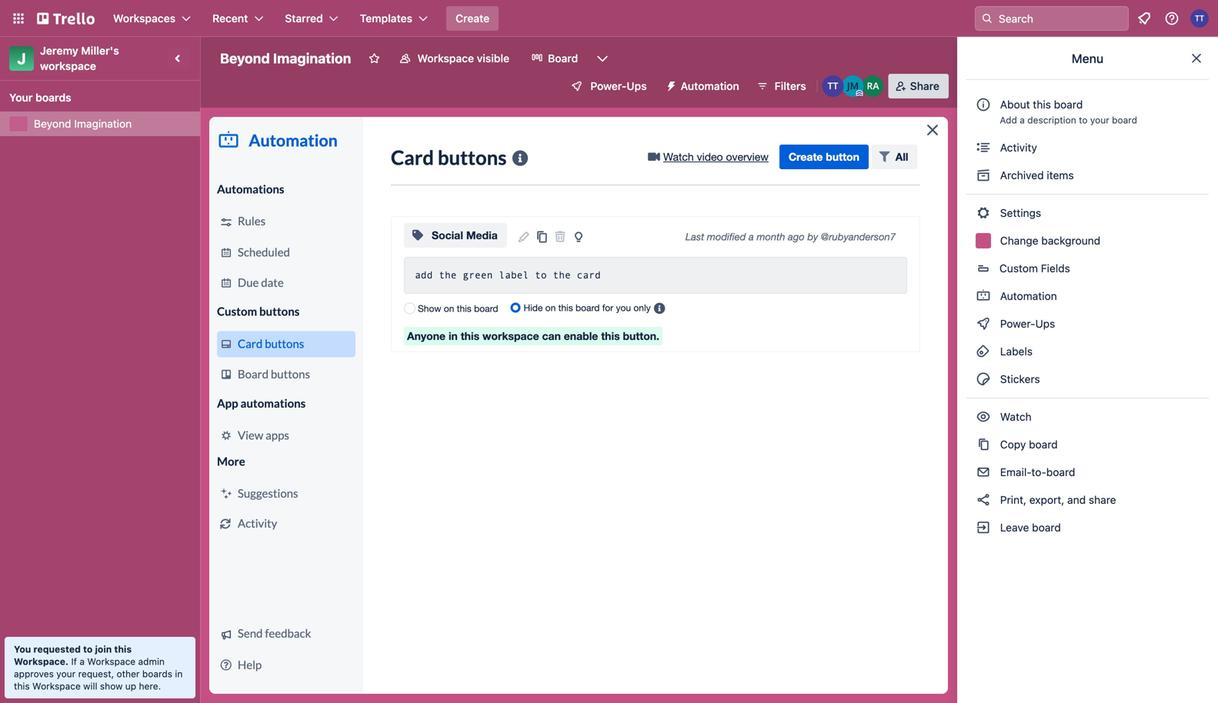 Task type: vqa. For each thing, say whether or not it's contained in the screenshot.
"one"
no



Task type: describe. For each thing, give the bounding box(es) containing it.
you
[[14, 644, 31, 655]]

miller's
[[81, 44, 119, 57]]

board up to-
[[1029, 438, 1058, 451]]

this inside if a workspace admin approves your request, other boards in this workspace will show up here.
[[14, 681, 30, 692]]

board up description
[[1054, 98, 1083, 111]]

workspace navigation collapse icon image
[[168, 48, 189, 69]]

jeremy miller's workspace
[[40, 44, 122, 72]]

sm image inside automation "button"
[[659, 74, 681, 95]]

this inside you requested to join this workspace.
[[114, 644, 132, 655]]

power- inside power-ups button
[[591, 80, 627, 92]]

power-ups inside power-ups button
[[591, 80, 647, 92]]

filters button
[[752, 74, 811, 99]]

leave board
[[998, 522, 1061, 534]]

add
[[1000, 115, 1018, 125]]

sm image for watch
[[976, 410, 992, 425]]

change background link
[[967, 229, 1209, 253]]

sm image for power-ups
[[976, 316, 992, 332]]

sm image for activity
[[976, 140, 992, 156]]

and
[[1068, 494, 1086, 507]]

sm image for automation
[[976, 289, 992, 304]]

sm image for stickers
[[976, 372, 992, 387]]

ups inside button
[[627, 80, 647, 92]]

sm image for print, export, and share
[[976, 493, 992, 508]]

your boards
[[9, 91, 71, 104]]

beyond imagination inside board name text box
[[220, 50, 351, 67]]

1 horizontal spatial ups
[[1036, 318, 1056, 330]]

power- inside power-ups link
[[1001, 318, 1036, 330]]

starred button
[[276, 6, 348, 31]]

print, export, and share
[[998, 494, 1117, 507]]

leave
[[1001, 522, 1030, 534]]

watch link
[[967, 405, 1209, 430]]

board link
[[522, 46, 588, 71]]

boards inside if a workspace admin approves your request, other boards in this workspace will show up here.
[[142, 669, 172, 680]]

will
[[83, 681, 97, 692]]

in
[[175, 669, 183, 680]]

your
[[9, 91, 33, 104]]

board up activity link
[[1113, 115, 1138, 125]]

beyond inside board name text box
[[220, 50, 270, 67]]

join
[[95, 644, 112, 655]]

show
[[100, 681, 123, 692]]

share
[[1089, 494, 1117, 507]]

search image
[[982, 12, 994, 25]]

create
[[456, 12, 490, 25]]

visible
[[477, 52, 510, 65]]

description
[[1028, 115, 1077, 125]]

0 horizontal spatial boards
[[35, 91, 71, 104]]

Board name text field
[[212, 46, 359, 71]]

email-to-board link
[[967, 460, 1209, 485]]

workspace visible
[[418, 52, 510, 65]]

1 vertical spatial beyond
[[34, 117, 71, 130]]

1 vertical spatial workspace
[[87, 657, 136, 667]]

export,
[[1030, 494, 1065, 507]]

0 horizontal spatial workspace
[[32, 681, 81, 692]]

custom fields button
[[967, 256, 1209, 281]]

stickers
[[998, 373, 1041, 386]]

copy
[[1001, 438, 1027, 451]]

to inside about this board add a description to your board
[[1079, 115, 1088, 125]]

power-ups inside power-ups link
[[998, 318, 1059, 330]]

beyond imagination inside beyond imagination link
[[34, 117, 132, 130]]

archived
[[1001, 169, 1044, 182]]

print, export, and share link
[[967, 488, 1209, 513]]

your inside if a workspace admin approves your request, other boards in this workspace will show up here.
[[56, 669, 76, 680]]

copy board link
[[967, 433, 1209, 457]]

requested
[[33, 644, 81, 655]]

items
[[1047, 169, 1074, 182]]

your boards with 1 items element
[[9, 89, 183, 107]]

fields
[[1041, 262, 1071, 275]]

star or unstar board image
[[368, 52, 381, 65]]

back to home image
[[37, 6, 95, 31]]

customize views image
[[595, 51, 611, 66]]

change
[[1001, 234, 1039, 247]]

automation button
[[659, 74, 749, 99]]

you requested to join this workspace.
[[14, 644, 132, 667]]

leave board link
[[967, 516, 1209, 540]]

1 horizontal spatial automation
[[998, 290, 1058, 303]]

j
[[17, 49, 26, 67]]

sm image for labels
[[976, 344, 992, 360]]

beyond imagination link
[[34, 116, 191, 132]]

primary element
[[0, 0, 1219, 37]]

request,
[[78, 669, 114, 680]]

automation link
[[967, 284, 1209, 309]]



Task type: locate. For each thing, give the bounding box(es) containing it.
beyond
[[220, 50, 270, 67], [34, 117, 71, 130]]

copy board
[[998, 438, 1058, 451]]

beyond down your boards
[[34, 117, 71, 130]]

workspace.
[[14, 657, 69, 667]]

1 horizontal spatial beyond
[[220, 50, 270, 67]]

sm image
[[659, 74, 681, 95], [976, 140, 992, 156], [976, 168, 992, 183], [976, 289, 992, 304], [976, 344, 992, 360], [976, 410, 992, 425], [976, 437, 992, 453], [976, 465, 992, 480]]

templates button
[[351, 6, 437, 31]]

1 horizontal spatial power-ups
[[998, 318, 1059, 330]]

automation inside "button"
[[681, 80, 740, 92]]

automation left filters "button"
[[681, 80, 740, 92]]

1 vertical spatial your
[[56, 669, 76, 680]]

sm image inside email-to-board link
[[976, 465, 992, 480]]

1 horizontal spatial to
[[1079, 115, 1088, 125]]

starred
[[285, 12, 323, 25]]

activity
[[998, 141, 1038, 154]]

sm image for settings
[[976, 206, 992, 221]]

sm image inside power-ups link
[[976, 316, 992, 332]]

menu
[[1072, 51, 1104, 66]]

workspace inside button
[[418, 52, 474, 65]]

0 horizontal spatial beyond imagination
[[34, 117, 132, 130]]

1 vertical spatial beyond imagination
[[34, 117, 132, 130]]

ups left automation "button"
[[627, 80, 647, 92]]

sm image inside stickers link
[[976, 372, 992, 387]]

1 vertical spatial power-ups
[[998, 318, 1059, 330]]

workspaces button
[[104, 6, 200, 31]]

labels link
[[967, 340, 1209, 364]]

sm image inside activity link
[[976, 140, 992, 156]]

workspace
[[40, 60, 96, 72]]

sm image inside print, export, and share link
[[976, 493, 992, 508]]

jeremy miller (jeremymiller198) image
[[843, 75, 864, 97]]

if a workspace admin approves your request, other boards in this workspace will show up here.
[[14, 657, 183, 692]]

1 vertical spatial boards
[[142, 669, 172, 680]]

0 horizontal spatial automation
[[681, 80, 740, 92]]

archived items
[[998, 169, 1074, 182]]

2 vertical spatial workspace
[[32, 681, 81, 692]]

0 vertical spatial boards
[[35, 91, 71, 104]]

labels
[[998, 345, 1033, 358]]

this down approves
[[14, 681, 30, 692]]

power-ups link
[[967, 312, 1209, 336]]

1 horizontal spatial boards
[[142, 669, 172, 680]]

0 vertical spatial a
[[1020, 115, 1025, 125]]

up
[[125, 681, 136, 692]]

a inside about this board add a description to your board
[[1020, 115, 1025, 125]]

1 horizontal spatial beyond imagination
[[220, 50, 351, 67]]

to left 'join' at left bottom
[[83, 644, 93, 655]]

sm image inside automation link
[[976, 289, 992, 304]]

to inside you requested to join this workspace.
[[83, 644, 93, 655]]

custom fields
[[1000, 262, 1071, 275]]

workspace down approves
[[32, 681, 81, 692]]

0 horizontal spatial ups
[[627, 80, 647, 92]]

boards down admin
[[142, 669, 172, 680]]

0 vertical spatial imagination
[[273, 50, 351, 67]]

beyond down 'recent' popup button at the left top of page
[[220, 50, 270, 67]]

1 vertical spatial ups
[[1036, 318, 1056, 330]]

to up activity link
[[1079, 115, 1088, 125]]

jeremy
[[40, 44, 78, 57]]

sm image for archived items
[[976, 168, 992, 183]]

4 sm image from the top
[[976, 493, 992, 508]]

imagination inside beyond imagination link
[[74, 117, 132, 130]]

5 sm image from the top
[[976, 520, 992, 536]]

background
[[1042, 234, 1101, 247]]

workspaces
[[113, 12, 176, 25]]

ruby anderson (rubyanderson7) image
[[863, 75, 884, 97]]

sm image inside settings link
[[976, 206, 992, 221]]

here.
[[139, 681, 161, 692]]

Search field
[[994, 7, 1129, 30]]

recent button
[[203, 6, 273, 31]]

0 horizontal spatial a
[[80, 657, 85, 667]]

sm image inside leave board link
[[976, 520, 992, 536]]

1 horizontal spatial imagination
[[273, 50, 351, 67]]

0 vertical spatial beyond
[[220, 50, 270, 67]]

board up print, export, and share
[[1047, 466, 1076, 479]]

this up description
[[1033, 98, 1052, 111]]

stickers link
[[967, 367, 1209, 392]]

share
[[911, 80, 940, 92]]

power-
[[591, 80, 627, 92], [1001, 318, 1036, 330]]

workspace left visible
[[418, 52, 474, 65]]

sm image
[[976, 206, 992, 221], [976, 316, 992, 332], [976, 372, 992, 387], [976, 493, 992, 508], [976, 520, 992, 536]]

board
[[548, 52, 578, 65]]

templates
[[360, 12, 413, 25]]

imagination down starred popup button
[[273, 50, 351, 67]]

this member is an admin of this board. image
[[857, 90, 864, 97]]

workspace down 'join' at left bottom
[[87, 657, 136, 667]]

power-ups up "labels"
[[998, 318, 1059, 330]]

sm image for copy board
[[976, 437, 992, 453]]

3 sm image from the top
[[976, 372, 992, 387]]

to
[[1079, 115, 1088, 125], [83, 644, 93, 655]]

sm image inside archived items link
[[976, 168, 992, 183]]

imagination inside board name text box
[[273, 50, 351, 67]]

0 horizontal spatial power-ups
[[591, 80, 647, 92]]

archived items link
[[967, 163, 1209, 188]]

imagination down your boards with 1 items element
[[74, 117, 132, 130]]

workspace
[[418, 52, 474, 65], [87, 657, 136, 667], [32, 681, 81, 692]]

terry turtle (terryturtle) image
[[1191, 9, 1209, 28]]

0 vertical spatial this
[[1033, 98, 1052, 111]]

email-
[[1001, 466, 1032, 479]]

1 horizontal spatial workspace
[[87, 657, 136, 667]]

workspace visible button
[[390, 46, 519, 71]]

other
[[117, 669, 140, 680]]

power-ups
[[591, 80, 647, 92], [998, 318, 1059, 330]]

sm image inside labels link
[[976, 344, 992, 360]]

your
[[1091, 115, 1110, 125], [56, 669, 76, 680]]

1 vertical spatial to
[[83, 644, 93, 655]]

0 vertical spatial to
[[1079, 115, 1088, 125]]

sm image for email-to-board
[[976, 465, 992, 480]]

boards right your
[[35, 91, 71, 104]]

1 vertical spatial automation
[[998, 290, 1058, 303]]

1 vertical spatial power-
[[1001, 318, 1036, 330]]

this
[[1033, 98, 1052, 111], [114, 644, 132, 655], [14, 681, 30, 692]]

0 vertical spatial ups
[[627, 80, 647, 92]]

power-ups button
[[560, 74, 656, 99]]

beyond imagination down starred
[[220, 50, 351, 67]]

a
[[1020, 115, 1025, 125], [80, 657, 85, 667]]

ups
[[627, 80, 647, 92], [1036, 318, 1056, 330]]

approves
[[14, 669, 54, 680]]

board
[[1054, 98, 1083, 111], [1113, 115, 1138, 125], [1029, 438, 1058, 451], [1047, 466, 1076, 479], [1033, 522, 1061, 534]]

this inside about this board add a description to your board
[[1033, 98, 1052, 111]]

0 horizontal spatial to
[[83, 644, 93, 655]]

your down if on the bottom left of page
[[56, 669, 76, 680]]

0 vertical spatial power-ups
[[591, 80, 647, 92]]

watch
[[998, 411, 1035, 423]]

beyond imagination
[[220, 50, 351, 67], [34, 117, 132, 130]]

recent
[[213, 12, 248, 25]]

0 vertical spatial workspace
[[418, 52, 474, 65]]

1 horizontal spatial this
[[114, 644, 132, 655]]

settings
[[998, 207, 1042, 219]]

about
[[1001, 98, 1031, 111]]

1 horizontal spatial a
[[1020, 115, 1025, 125]]

email-to-board
[[998, 466, 1076, 479]]

a right add
[[1020, 115, 1025, 125]]

sm image inside watch link
[[976, 410, 992, 425]]

0 horizontal spatial power-
[[591, 80, 627, 92]]

0 horizontal spatial your
[[56, 669, 76, 680]]

share button
[[889, 74, 949, 99]]

1 sm image from the top
[[976, 206, 992, 221]]

if
[[71, 657, 77, 667]]

1 horizontal spatial power-
[[1001, 318, 1036, 330]]

your up activity link
[[1091, 115, 1110, 125]]

1 horizontal spatial your
[[1091, 115, 1110, 125]]

0 notifications image
[[1136, 9, 1154, 28]]

2 vertical spatial this
[[14, 681, 30, 692]]

sm image for leave board
[[976, 520, 992, 536]]

this right 'join' at left bottom
[[114, 644, 132, 655]]

a right if on the bottom left of page
[[80, 657, 85, 667]]

change background
[[998, 234, 1101, 247]]

custom
[[1000, 262, 1039, 275]]

imagination
[[273, 50, 351, 67], [74, 117, 132, 130]]

board down 'export,'
[[1033, 522, 1061, 534]]

to-
[[1032, 466, 1047, 479]]

0 vertical spatial power-
[[591, 80, 627, 92]]

power- up "labels"
[[1001, 318, 1036, 330]]

automation
[[681, 80, 740, 92], [998, 290, 1058, 303]]

2 sm image from the top
[[976, 316, 992, 332]]

beyond imagination down your boards with 1 items element
[[34, 117, 132, 130]]

0 vertical spatial your
[[1091, 115, 1110, 125]]

settings link
[[967, 201, 1209, 226]]

0 vertical spatial automation
[[681, 80, 740, 92]]

boards
[[35, 91, 71, 104], [142, 669, 172, 680]]

0 vertical spatial beyond imagination
[[220, 50, 351, 67]]

0 horizontal spatial imagination
[[74, 117, 132, 130]]

1 vertical spatial imagination
[[74, 117, 132, 130]]

filters
[[775, 80, 807, 92]]

ups down automation link
[[1036, 318, 1056, 330]]

1 vertical spatial this
[[114, 644, 132, 655]]

0 horizontal spatial this
[[14, 681, 30, 692]]

open information menu image
[[1165, 11, 1180, 26]]

0 horizontal spatial beyond
[[34, 117, 71, 130]]

2 horizontal spatial this
[[1033, 98, 1052, 111]]

activity link
[[967, 135, 1209, 160]]

about this board add a description to your board
[[1000, 98, 1138, 125]]

power-ups down customize views icon
[[591, 80, 647, 92]]

a inside if a workspace admin approves your request, other boards in this workspace will show up here.
[[80, 657, 85, 667]]

1 vertical spatial a
[[80, 657, 85, 667]]

sm image inside copy board link
[[976, 437, 992, 453]]

your inside about this board add a description to your board
[[1091, 115, 1110, 125]]

terry turtle (terryturtle) image
[[823, 75, 844, 97]]

print,
[[1001, 494, 1027, 507]]

power- down customize views icon
[[591, 80, 627, 92]]

automation down custom fields
[[998, 290, 1058, 303]]

create button
[[447, 6, 499, 31]]

admin
[[138, 657, 165, 667]]

2 horizontal spatial workspace
[[418, 52, 474, 65]]



